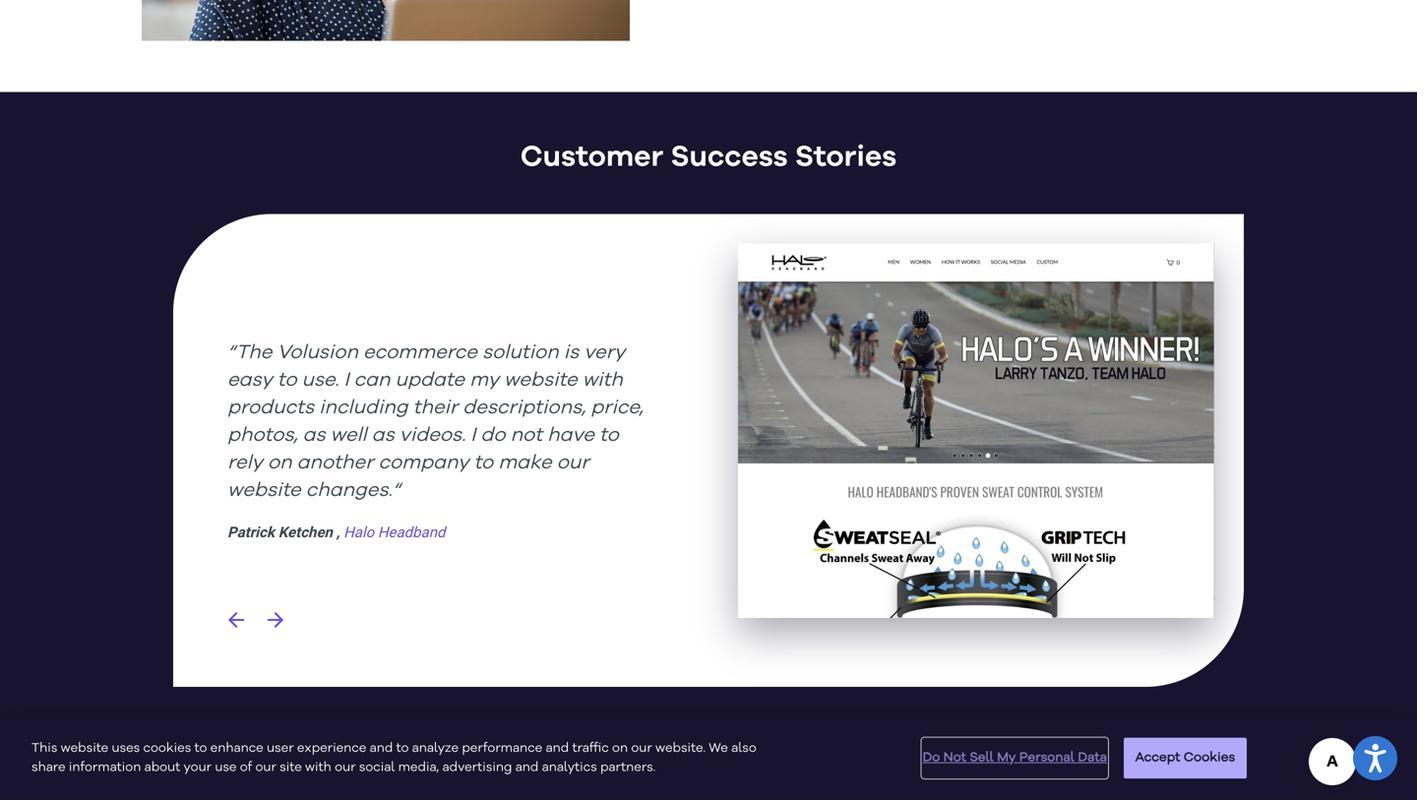 Task type: vqa. For each thing, say whether or not it's contained in the screenshot.
the leftmost with
yes



Task type: locate. For each thing, give the bounding box(es) containing it.
well
[[330, 426, 367, 445]]

site
[[280, 762, 302, 774]]

to down price,
[[600, 426, 619, 445]]

and
[[370, 742, 393, 755], [546, 742, 569, 755], [516, 762, 539, 774]]

2 as from the left
[[372, 426, 395, 445]]

photos,
[[227, 426, 298, 445]]

sell
[[970, 752, 994, 765]]

0 horizontal spatial and
[[370, 742, 393, 755]]

customer success stories
[[521, 142, 897, 172]]

patrick ketchen , halo headband
[[227, 524, 446, 541]]

price,
[[591, 398, 644, 418]]

arrow_back
[[225, 608, 248, 632]]

our down experience
[[335, 762, 356, 774]]

performance
[[462, 742, 543, 755]]

0 vertical spatial i
[[344, 370, 349, 390]]

as left 'well'
[[303, 426, 326, 445]]

i left can
[[344, 370, 349, 390]]

with down very at the top of page
[[583, 370, 623, 390]]

website
[[504, 370, 578, 390], [227, 481, 301, 500], [61, 742, 109, 755]]

2 horizontal spatial website
[[504, 370, 578, 390]]

do
[[481, 426, 506, 445]]

and up 'analytics'
[[546, 742, 569, 755]]

about
[[144, 762, 180, 774]]

1 horizontal spatial as
[[372, 426, 395, 445]]

do
[[923, 752, 941, 765]]

2 vertical spatial website
[[61, 742, 109, 755]]

accept cookies
[[1136, 752, 1236, 765]]

0 vertical spatial on
[[268, 453, 292, 473]]

arrow_forward
[[264, 608, 288, 632]]

is
[[564, 343, 579, 363]]

my
[[998, 752, 1017, 765]]

customer
[[521, 142, 664, 172]]

"the
[[227, 343, 272, 363]]

easy
[[227, 370, 272, 390]]

and up social
[[370, 742, 393, 755]]

1 vertical spatial with
[[305, 762, 332, 774]]

0 horizontal spatial with
[[305, 762, 332, 774]]

i
[[344, 370, 349, 390], [471, 426, 476, 445]]

0 horizontal spatial on
[[268, 453, 292, 473]]

company
[[379, 453, 469, 473]]

i left do
[[471, 426, 476, 445]]

and down 'performance'
[[516, 762, 539, 774]]

website up information
[[61, 742, 109, 755]]

partners.
[[601, 762, 656, 774]]

as
[[303, 426, 326, 445], [372, 426, 395, 445]]

information
[[69, 762, 141, 774]]

your
[[184, 762, 212, 774]]

0 vertical spatial with
[[583, 370, 623, 390]]

to
[[277, 370, 297, 390], [600, 426, 619, 445], [474, 453, 494, 473], [195, 742, 207, 755], [396, 742, 409, 755]]

0 horizontal spatial as
[[303, 426, 326, 445]]

to up your at left
[[195, 742, 207, 755]]

1 horizontal spatial website
[[227, 481, 301, 500]]

0 horizontal spatial i
[[344, 370, 349, 390]]

use.
[[302, 370, 339, 390]]

1 horizontal spatial on
[[613, 742, 628, 755]]

with down experience
[[305, 762, 332, 774]]

this website uses cookies to enhance user experience and to analyze performance and traffic on our website. we also share information about your use of our site with our social media, advertising and analytics partners.
[[32, 742, 757, 774]]

as down including
[[372, 426, 395, 445]]

enhance
[[210, 742, 264, 755]]

with inside this website uses cookies to enhance user experience and to analyze performance and traffic on our website. we also share information about your use of our site with our social media, advertising and analytics partners.
[[305, 762, 332, 774]]

1 vertical spatial website
[[227, 481, 301, 500]]

on down photos,
[[268, 453, 292, 473]]

uses
[[112, 742, 140, 755]]

to up 'products' at the left of the page
[[277, 370, 297, 390]]

rely
[[227, 453, 263, 473]]

our down have
[[557, 453, 589, 473]]

volusion
[[277, 343, 358, 363]]

our
[[557, 453, 589, 473], [632, 742, 653, 755], [256, 762, 277, 774], [335, 762, 356, 774]]

with
[[583, 370, 623, 390], [305, 762, 332, 774]]

website down rely
[[227, 481, 301, 500]]

stories
[[796, 142, 897, 172]]

1 vertical spatial i
[[471, 426, 476, 445]]

user
[[267, 742, 294, 755]]

0 vertical spatial website
[[504, 370, 578, 390]]

very
[[584, 343, 626, 363]]

1 horizontal spatial with
[[583, 370, 623, 390]]

another
[[297, 453, 374, 473]]

website inside this website uses cookies to enhance user experience and to analyze performance and traffic on our website. we also share information about your use of our site with our social media, advertising and analytics partners.
[[61, 742, 109, 755]]

website up descriptions, at the left of the page
[[504, 370, 578, 390]]

on
[[268, 453, 292, 473], [613, 742, 628, 755]]

share
[[32, 762, 66, 774]]

1 vertical spatial on
[[613, 742, 628, 755]]

experience
[[297, 742, 367, 755]]

0 horizontal spatial website
[[61, 742, 109, 755]]

1 horizontal spatial i
[[471, 426, 476, 445]]

on up partners.
[[613, 742, 628, 755]]

halo headband
[[344, 524, 446, 541]]



Task type: describe. For each thing, give the bounding box(es) containing it.
with inside "the volusion ecommerce solution is very easy to use. i can update my website with products including their descriptions, price, photos, as well as videos. i do not have to rely on another company to make our website changes."
[[583, 370, 623, 390]]

analytics
[[542, 762, 597, 774]]

their
[[413, 398, 458, 418]]

do not sell my personal data
[[923, 752, 1108, 765]]

not
[[511, 426, 543, 445]]

our up partners.
[[632, 742, 653, 755]]

customer services image
[[142, 0, 630, 41]]

1 horizontal spatial and
[[516, 762, 539, 774]]

do not sell my personal data button
[[923, 739, 1108, 778]]

update
[[395, 370, 465, 390]]

to up media,
[[396, 742, 409, 755]]

to down do
[[474, 453, 494, 473]]

our inside "the volusion ecommerce solution is very easy to use. i can update my website with products including their descriptions, price, photos, as well as videos. i do not have to rely on another company to make our website changes."
[[557, 453, 589, 473]]

of
[[240, 762, 252, 774]]

analyze
[[412, 742, 459, 755]]

2 horizontal spatial and
[[546, 742, 569, 755]]

open accessibe: accessibility options, statement and help image
[[1365, 744, 1387, 773]]

1 as from the left
[[303, 426, 326, 445]]

changes."
[[306, 481, 401, 500]]

cookies
[[143, 742, 191, 755]]

ecommerce
[[363, 343, 478, 363]]

products
[[227, 398, 314, 418]]

on inside this website uses cookies to enhance user experience and to analyze performance and traffic on our website. we also share information about your use of our site with our social media, advertising and analytics partners.
[[613, 742, 628, 755]]

traffic
[[573, 742, 609, 755]]

accept cookies button
[[1124, 738, 1248, 779]]

videos.
[[400, 426, 466, 445]]

descriptions,
[[463, 398, 586, 418]]

website.
[[656, 742, 706, 755]]

cookies
[[1185, 752, 1236, 765]]

halo headband testimonial image
[[739, 244, 1215, 618]]

including
[[319, 398, 408, 418]]

also
[[732, 742, 757, 755]]

"the volusion ecommerce solution is very easy to use. i can update my website with products including their descriptions, price, photos, as well as videos. i do not have to rely on another company to make our website changes."
[[227, 343, 644, 500]]

not
[[944, 752, 967, 765]]

make
[[498, 453, 552, 473]]

advertising
[[443, 762, 512, 774]]

halo headband link
[[344, 524, 446, 541]]

privacy alert dialog
[[0, 720, 1418, 801]]

have
[[548, 426, 595, 445]]

this
[[32, 742, 57, 755]]

data
[[1079, 752, 1108, 765]]

success
[[671, 142, 788, 172]]

can
[[354, 370, 390, 390]]

use
[[215, 762, 237, 774]]

on inside "the volusion ecommerce solution is very easy to use. i can update my website with products including their descriptions, price, photos, as well as videos. i do not have to rely on another company to make our website changes."
[[268, 453, 292, 473]]

media,
[[398, 762, 439, 774]]

solution
[[482, 343, 559, 363]]

we
[[709, 742, 729, 755]]

patrick ketchen ,
[[227, 524, 340, 541]]

accept
[[1136, 752, 1181, 765]]

my
[[470, 370, 499, 390]]

our right of
[[256, 762, 277, 774]]

social
[[359, 762, 395, 774]]

personal
[[1020, 752, 1075, 765]]



